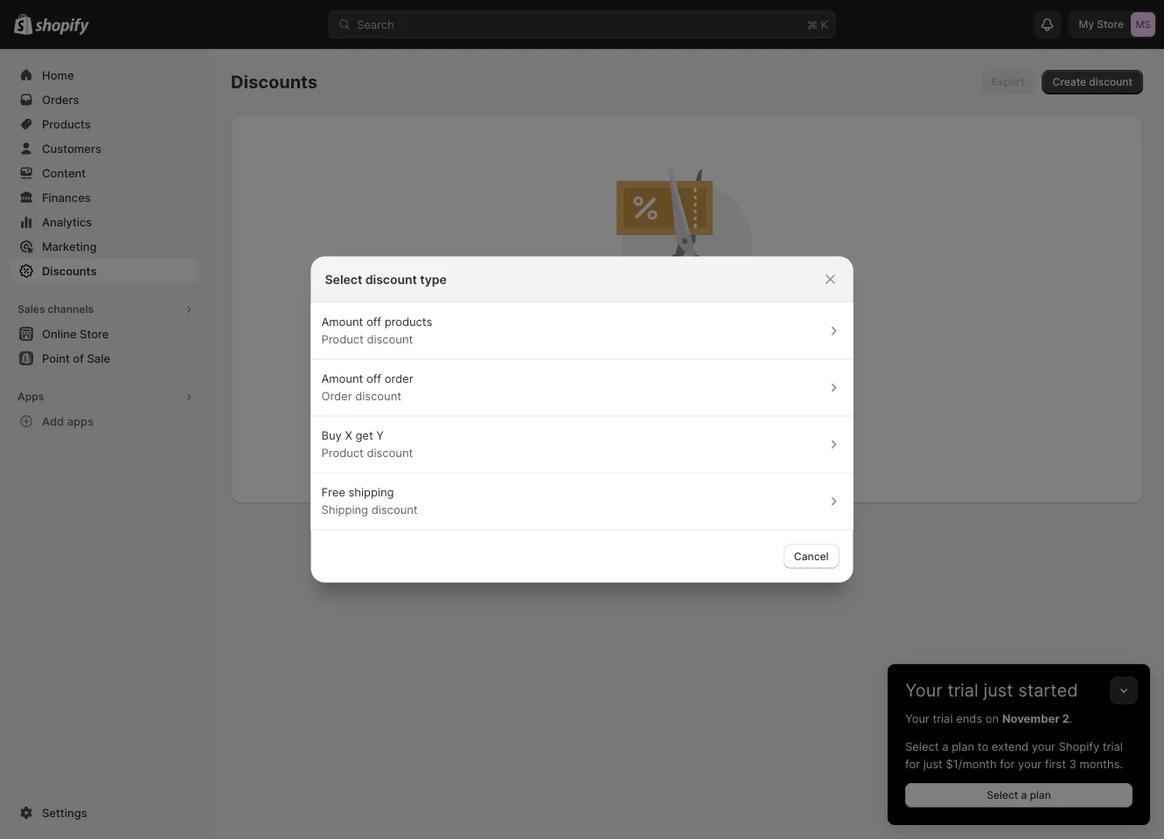Task type: vqa. For each thing, say whether or not it's contained in the screenshot.
Create discount button to the bottom
yes



Task type: describe. For each thing, give the bounding box(es) containing it.
home link
[[10, 63, 199, 87]]

settings link
[[10, 801, 199, 826]]

apps
[[17, 391, 44, 403]]

automatic
[[673, 368, 722, 381]]

manage
[[585, 346, 632, 361]]

discount inside buy x get y product discount
[[367, 447, 413, 460]]

create discount codes and automatic discounts that apply at checkout. you can also use discounts with
[[535, 368, 839, 395]]

select discount type
[[325, 272, 447, 287]]

also
[[629, 382, 649, 395]]

on
[[986, 712, 999, 726]]

1 vertical spatial your
[[1018, 758, 1042, 771]]

add
[[42, 415, 64, 428]]

channels
[[48, 303, 94, 316]]

discount inside amount off products product discount
[[367, 333, 413, 346]]

order
[[385, 372, 413, 386]]

manage discounts and promotions
[[585, 346, 790, 361]]

select a plan link
[[906, 784, 1133, 808]]

you
[[586, 382, 605, 395]]

product inside buy x get y product discount
[[322, 447, 364, 460]]

apps button
[[10, 385, 199, 409]]

discounts right about
[[712, 523, 768, 538]]

buy x get y product discount
[[322, 429, 413, 460]]

1 horizontal spatial and
[[697, 346, 719, 361]]

use
[[652, 382, 670, 395]]

amount off products product discount
[[322, 315, 432, 346]]

november
[[1003, 712, 1060, 726]]

your for your trial just started
[[906, 680, 943, 702]]

select for select discount type
[[325, 272, 362, 287]]

discounts link
[[712, 523, 768, 538]]

discount inside create discount codes and automatic discounts that apply at checkout. you can also use discounts with
[[572, 368, 615, 381]]

0 horizontal spatial create discount button
[[637, 409, 738, 434]]

can
[[608, 382, 626, 395]]

and inside create discount codes and automatic discounts that apply at checkout. you can also use discounts with
[[651, 368, 670, 381]]

2
[[1063, 712, 1070, 726]]

shipping
[[322, 504, 368, 517]]

your trial just started button
[[888, 665, 1151, 702]]

checkout.
[[535, 382, 583, 395]]

k
[[821, 17, 829, 31]]

at inside create discount codes and automatic discounts that apply at checkout. you can also use discounts with
[[829, 368, 839, 381]]

your trial ends on november 2 .
[[906, 712, 1073, 726]]

create discount for top create discount button
[[1053, 76, 1133, 88]]

trial for ends
[[933, 712, 953, 726]]

plan for select a plan to extend your shopify trial for just $1/month for your first 3 months.
[[952, 740, 975, 754]]

first
[[1045, 758, 1066, 771]]

add apps
[[42, 415, 94, 428]]

sales
[[17, 303, 45, 316]]

plan for select a plan
[[1030, 790, 1052, 802]]

. inside your trial just started element
[[1070, 712, 1073, 726]]

cancel button
[[784, 545, 840, 569]]

home
[[42, 68, 74, 82]]

type
[[420, 272, 447, 287]]

discounts up use
[[635, 346, 694, 361]]

ends
[[956, 712, 983, 726]]

0 vertical spatial discounts
[[231, 71, 318, 93]]

compare at prices link
[[748, 382, 837, 395]]

to
[[978, 740, 989, 754]]

3
[[1070, 758, 1077, 771]]

that
[[776, 368, 796, 381]]

create for top create discount button
[[1053, 76, 1087, 88]]

get
[[356, 429, 373, 443]]

0 vertical spatial your
[[1032, 740, 1056, 754]]

select discount type dialog
[[0, 257, 1165, 583]]

⌘ k
[[808, 17, 829, 31]]

compare
[[748, 382, 791, 395]]

y
[[376, 429, 384, 443]]

amount off order order discount
[[322, 372, 413, 403]]

codes
[[618, 368, 648, 381]]

add apps button
[[10, 409, 199, 434]]



Task type: locate. For each thing, give the bounding box(es) containing it.
a down select a plan to extend your shopify trial for just $1/month for your first 3 months.
[[1021, 790, 1027, 802]]

1 horizontal spatial plan
[[1030, 790, 1052, 802]]

0 vertical spatial .
[[837, 382, 840, 395]]

0 vertical spatial plan
[[952, 740, 975, 754]]

select down select a plan to extend your shopify trial for just $1/month for your first 3 months.
[[987, 790, 1019, 802]]

0 vertical spatial create discount
[[1053, 76, 1133, 88]]

1 horizontal spatial a
[[1021, 790, 1027, 802]]

2 for from the left
[[1000, 758, 1015, 771]]

amount down select discount type
[[322, 315, 363, 329]]

free
[[322, 486, 345, 500]]

your up first
[[1032, 740, 1056, 754]]

settings
[[42, 807, 87, 820]]

0 vertical spatial a
[[942, 740, 949, 754]]

buy
[[322, 429, 342, 443]]

create
[[1053, 76, 1087, 88], [536, 368, 569, 381], [647, 415, 681, 428]]

0 horizontal spatial discounts
[[42, 264, 97, 278]]

1 vertical spatial select
[[906, 740, 939, 754]]

1 amount from the top
[[322, 315, 363, 329]]

trial up months.
[[1103, 740, 1123, 754]]

started
[[1019, 680, 1078, 702]]

apply
[[799, 368, 826, 381]]

0 vertical spatial and
[[697, 346, 719, 361]]

shipping
[[349, 486, 394, 500]]

1 horizontal spatial at
[[829, 368, 839, 381]]

1 horizontal spatial for
[[1000, 758, 1015, 771]]

0 vertical spatial create discount button
[[1043, 70, 1144, 94]]

1 vertical spatial trial
[[933, 712, 953, 726]]

1 off from the top
[[367, 315, 382, 329]]

learn
[[606, 523, 639, 538]]

0 horizontal spatial a
[[942, 740, 949, 754]]

product up amount off order order discount
[[322, 333, 364, 346]]

1 vertical spatial product
[[322, 447, 364, 460]]

discounts down automatic
[[672, 382, 721, 395]]

free shipping shipping discount
[[322, 486, 418, 517]]

2 your from the top
[[906, 712, 930, 726]]

months.
[[1080, 758, 1124, 771]]

⌘
[[808, 17, 818, 31]]

0 vertical spatial amount
[[322, 315, 363, 329]]

discounts link
[[10, 259, 199, 283]]

for
[[906, 758, 920, 771], [1000, 758, 1015, 771]]

with
[[723, 382, 745, 395]]

0 vertical spatial your
[[906, 680, 943, 702]]

order
[[322, 390, 352, 403]]

0 vertical spatial product
[[322, 333, 364, 346]]

for left $1/month
[[906, 758, 920, 771]]

your trial just started
[[906, 680, 1078, 702]]

2 vertical spatial create
[[647, 415, 681, 428]]

trial inside select a plan to extend your shopify trial for just $1/month for your first 3 months.
[[1103, 740, 1123, 754]]

off inside amount off order order discount
[[367, 372, 382, 386]]

1 horizontal spatial .
[[1070, 712, 1073, 726]]

1 horizontal spatial just
[[984, 680, 1014, 702]]

plan inside select a plan to extend your shopify trial for just $1/month for your first 3 months.
[[952, 740, 975, 754]]

trial inside 'your trial just started' dropdown button
[[948, 680, 979, 702]]

product inside amount off products product discount
[[322, 333, 364, 346]]

1 vertical spatial at
[[794, 382, 804, 395]]

your for your trial ends on november 2 .
[[906, 712, 930, 726]]

for down extend
[[1000, 758, 1015, 771]]

0 horizontal spatial just
[[924, 758, 943, 771]]

just inside select a plan to extend your shopify trial for just $1/month for your first 3 months.
[[924, 758, 943, 771]]

discount
[[1090, 76, 1133, 88], [365, 272, 417, 287], [367, 333, 413, 346], [572, 368, 615, 381], [355, 390, 402, 403], [684, 415, 727, 428], [367, 447, 413, 460], [372, 504, 418, 517]]

off for products
[[367, 315, 382, 329]]

2 horizontal spatial select
[[987, 790, 1019, 802]]

a inside select a plan to extend your shopify trial for just $1/month for your first 3 months.
[[942, 740, 949, 754]]

1 vertical spatial amount
[[322, 372, 363, 386]]

at
[[829, 368, 839, 381], [794, 382, 804, 395]]

discount inside free shipping shipping discount
[[372, 504, 418, 517]]

select for select a plan
[[987, 790, 1019, 802]]

products
[[385, 315, 432, 329]]

select for select a plan to extend your shopify trial for just $1/month for your first 3 months.
[[906, 740, 939, 754]]

1 vertical spatial discounts
[[42, 264, 97, 278]]

2 horizontal spatial create
[[1053, 76, 1087, 88]]

0 horizontal spatial plan
[[952, 740, 975, 754]]

just
[[984, 680, 1014, 702], [924, 758, 943, 771]]

select a plan
[[987, 790, 1052, 802]]

off left products
[[367, 315, 382, 329]]

apps
[[67, 415, 94, 428]]

1 vertical spatial just
[[924, 758, 943, 771]]

about
[[675, 523, 709, 538]]

amount up order
[[322, 372, 363, 386]]

cancel
[[794, 550, 829, 563]]

amount
[[322, 315, 363, 329], [322, 372, 363, 386]]

and up use
[[651, 368, 670, 381]]

trial for just
[[948, 680, 979, 702]]

your
[[1032, 740, 1056, 754], [1018, 758, 1042, 771]]

more
[[642, 523, 672, 538]]

0 vertical spatial off
[[367, 315, 382, 329]]

trial left ends
[[933, 712, 953, 726]]

1 vertical spatial .
[[1070, 712, 1073, 726]]

just left $1/month
[[924, 758, 943, 771]]

1 vertical spatial create
[[536, 368, 569, 381]]

amount inside amount off products product discount
[[322, 315, 363, 329]]

create discount
[[1053, 76, 1133, 88], [647, 415, 727, 428]]

learn more about discounts
[[606, 523, 768, 538]]

0 horizontal spatial .
[[837, 382, 840, 395]]

and up automatic
[[697, 346, 719, 361]]

1 product from the top
[[322, 333, 364, 346]]

search
[[357, 17, 394, 31]]

0 horizontal spatial and
[[651, 368, 670, 381]]

discounts up with on the right of the page
[[725, 368, 773, 381]]

discounts
[[231, 71, 318, 93], [42, 264, 97, 278]]

at up "prices"
[[829, 368, 839, 381]]

trial
[[948, 680, 979, 702], [933, 712, 953, 726], [1103, 740, 1123, 754]]

amount for order
[[322, 372, 363, 386]]

0 vertical spatial at
[[829, 368, 839, 381]]

a up $1/month
[[942, 740, 949, 754]]

a for select a plan
[[1021, 790, 1027, 802]]

extend
[[992, 740, 1029, 754]]

select
[[325, 272, 362, 287], [906, 740, 939, 754], [987, 790, 1019, 802]]

amount for product
[[322, 315, 363, 329]]

a for select a plan to extend your shopify trial for just $1/month for your first 3 months.
[[942, 740, 949, 754]]

1 vertical spatial off
[[367, 372, 382, 386]]

create discount for left create discount button
[[647, 415, 727, 428]]

shopify
[[1059, 740, 1100, 754]]

1 horizontal spatial create
[[647, 415, 681, 428]]

off inside amount off products product discount
[[367, 315, 382, 329]]

1 vertical spatial create discount button
[[637, 409, 738, 434]]

2 vertical spatial trial
[[1103, 740, 1123, 754]]

2 vertical spatial select
[[987, 790, 1019, 802]]

.
[[837, 382, 840, 395], [1070, 712, 1073, 726]]

0 vertical spatial select
[[325, 272, 362, 287]]

select a plan to extend your shopify trial for just $1/month for your first 3 months.
[[906, 740, 1124, 771]]

select up amount off products product discount
[[325, 272, 362, 287]]

off left order
[[367, 372, 382, 386]]

prices
[[807, 382, 837, 395]]

select left to
[[906, 740, 939, 754]]

plan
[[952, 740, 975, 754], [1030, 790, 1052, 802]]

0 horizontal spatial for
[[906, 758, 920, 771]]

1 horizontal spatial create discount
[[1053, 76, 1133, 88]]

1 horizontal spatial create discount button
[[1043, 70, 1144, 94]]

off for order
[[367, 372, 382, 386]]

2 amount from the top
[[322, 372, 363, 386]]

create discount button
[[1043, 70, 1144, 94], [637, 409, 738, 434]]

1 vertical spatial plan
[[1030, 790, 1052, 802]]

select inside dialog
[[325, 272, 362, 287]]

1 your from the top
[[906, 680, 943, 702]]

$1/month
[[946, 758, 997, 771]]

0 vertical spatial just
[[984, 680, 1014, 702]]

2 product from the top
[[322, 447, 364, 460]]

compare at prices .
[[748, 382, 840, 395]]

select inside select a plan to extend your shopify trial for just $1/month for your first 3 months.
[[906, 740, 939, 754]]

discounts
[[635, 346, 694, 361], [725, 368, 773, 381], [672, 382, 721, 395], [712, 523, 768, 538]]

discount inside amount off order order discount
[[355, 390, 402, 403]]

1 vertical spatial and
[[651, 368, 670, 381]]

a
[[942, 740, 949, 754], [1021, 790, 1027, 802]]

0 vertical spatial create
[[1053, 76, 1087, 88]]

your inside your trial just started element
[[906, 712, 930, 726]]

0 vertical spatial trial
[[948, 680, 979, 702]]

0 horizontal spatial create
[[536, 368, 569, 381]]

1 vertical spatial create discount
[[647, 415, 727, 428]]

create for left create discount button
[[647, 415, 681, 428]]

your
[[906, 680, 943, 702], [906, 712, 930, 726]]

1 for from the left
[[906, 758, 920, 771]]

off
[[367, 315, 382, 329], [367, 372, 382, 386]]

just inside 'your trial just started' dropdown button
[[984, 680, 1014, 702]]

2 off from the top
[[367, 372, 382, 386]]

your inside 'your trial just started' dropdown button
[[906, 680, 943, 702]]

and
[[697, 346, 719, 361], [651, 368, 670, 381]]

amount inside amount off order order discount
[[322, 372, 363, 386]]

0 horizontal spatial at
[[794, 382, 804, 395]]

at down that
[[794, 382, 804, 395]]

product down x
[[322, 447, 364, 460]]

1 horizontal spatial discounts
[[231, 71, 318, 93]]

create inside create discount codes and automatic discounts that apply at checkout. you can also use discounts with
[[536, 368, 569, 381]]

plan up $1/month
[[952, 740, 975, 754]]

1 horizontal spatial select
[[906, 740, 939, 754]]

x
[[345, 429, 352, 443]]

0 horizontal spatial create discount
[[647, 415, 727, 428]]

sales channels
[[17, 303, 94, 316]]

just up 'on'
[[984, 680, 1014, 702]]

your left ends
[[906, 712, 930, 726]]

1 vertical spatial a
[[1021, 790, 1027, 802]]

your trial just started element
[[888, 710, 1151, 826]]

1 vertical spatial your
[[906, 712, 930, 726]]

plan down first
[[1030, 790, 1052, 802]]

your up the your trial ends on november 2 .
[[906, 680, 943, 702]]

shopify image
[[35, 18, 89, 35]]

trial up ends
[[948, 680, 979, 702]]

product
[[322, 333, 364, 346], [322, 447, 364, 460]]

sales channels button
[[10, 297, 199, 322]]

0 horizontal spatial select
[[325, 272, 362, 287]]

promotions
[[722, 346, 790, 361]]

your left first
[[1018, 758, 1042, 771]]



